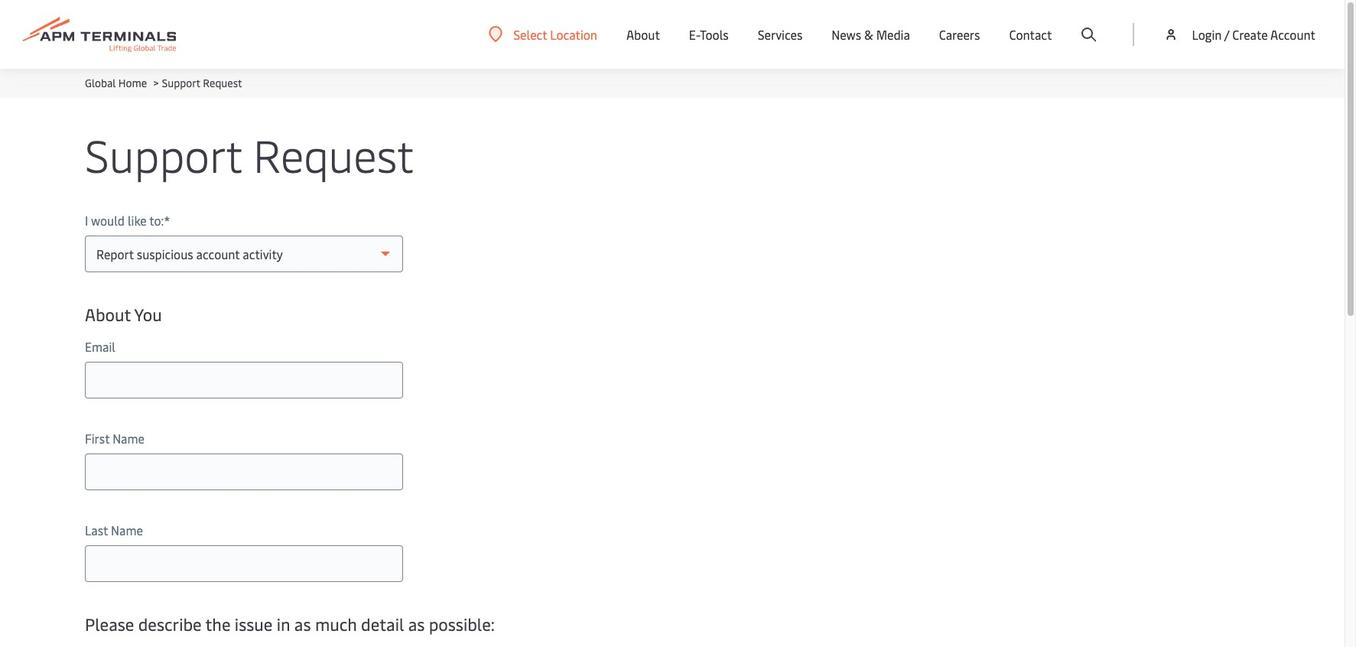 Task type: locate. For each thing, give the bounding box(es) containing it.
1 vertical spatial about
[[85, 303, 131, 326]]

select location
[[513, 26, 597, 42]]

please
[[85, 613, 134, 636]]

1 horizontal spatial as
[[408, 613, 425, 636]]

contact
[[1009, 26, 1052, 43]]

Last Name text field
[[85, 545, 403, 582]]

please describe the issue in as much detail as possible:
[[85, 613, 495, 636]]

create
[[1232, 26, 1268, 43]]

select location button
[[489, 26, 597, 42]]

0 vertical spatial about
[[626, 26, 660, 43]]

name for first name
[[113, 430, 145, 447]]

0 vertical spatial name
[[113, 430, 145, 447]]

you
[[134, 303, 162, 326]]

name right first
[[113, 430, 145, 447]]

home
[[118, 76, 147, 90]]

as right detail
[[408, 613, 425, 636]]

1 vertical spatial support
[[85, 124, 242, 184]]

as
[[294, 613, 311, 636], [408, 613, 425, 636]]

support
[[162, 76, 200, 90], [85, 124, 242, 184]]

in
[[277, 613, 290, 636]]

would
[[91, 212, 125, 229]]

name for last name
[[111, 522, 143, 538]]

1 as from the left
[[294, 613, 311, 636]]

news & media button
[[832, 0, 910, 69]]

about button
[[626, 0, 660, 69]]

name
[[113, 430, 145, 447], [111, 522, 143, 538]]

login / create account
[[1192, 26, 1316, 43]]

0 vertical spatial request
[[203, 76, 242, 90]]

as right in in the left bottom of the page
[[294, 613, 311, 636]]

login
[[1192, 26, 1222, 43]]

about left the e-
[[626, 26, 660, 43]]

support up 'to:'
[[85, 124, 242, 184]]

e-
[[689, 26, 700, 43]]

possible:
[[429, 613, 495, 636]]

careers button
[[939, 0, 980, 69]]

0 horizontal spatial request
[[203, 76, 242, 90]]

1 horizontal spatial about
[[626, 26, 660, 43]]

login / create account link
[[1164, 0, 1316, 69]]

support right the >
[[162, 76, 200, 90]]

about for about
[[626, 26, 660, 43]]

name right last
[[111, 522, 143, 538]]

about
[[626, 26, 660, 43], [85, 303, 131, 326]]

about you
[[85, 303, 162, 326]]

describe
[[138, 613, 202, 636]]

first
[[85, 430, 110, 447]]

i
[[85, 212, 88, 229]]

0 horizontal spatial about
[[85, 303, 131, 326]]

>
[[153, 76, 159, 90]]

global
[[85, 76, 116, 90]]

request
[[203, 76, 242, 90], [253, 124, 414, 184]]

1 vertical spatial name
[[111, 522, 143, 538]]

&
[[864, 26, 873, 43]]

about up email
[[85, 303, 131, 326]]

1 horizontal spatial request
[[253, 124, 414, 184]]

first name
[[85, 430, 145, 447]]

last
[[85, 522, 108, 538]]

0 horizontal spatial as
[[294, 613, 311, 636]]

/
[[1224, 26, 1229, 43]]



Task type: vqa. For each thing, say whether or not it's contained in the screenshot.
Termview 'link' at the left of the page
no



Task type: describe. For each thing, give the bounding box(es) containing it.
issue
[[235, 613, 273, 636]]

i would like to:
[[85, 212, 164, 229]]

0 vertical spatial support
[[162, 76, 200, 90]]

detail
[[361, 613, 404, 636]]

support request
[[85, 124, 414, 184]]

to:
[[149, 212, 164, 229]]

the
[[205, 613, 231, 636]]

like
[[128, 212, 147, 229]]

location
[[550, 26, 597, 42]]

2 as from the left
[[408, 613, 425, 636]]

e-tools button
[[689, 0, 729, 69]]

contact button
[[1009, 0, 1052, 69]]

about for about you
[[85, 303, 131, 326]]

news
[[832, 26, 861, 43]]

select
[[513, 26, 547, 42]]

much
[[315, 613, 357, 636]]

global home > support request
[[85, 76, 242, 90]]

1 vertical spatial request
[[253, 124, 414, 184]]

careers
[[939, 26, 980, 43]]

news & media
[[832, 26, 910, 43]]

email
[[85, 338, 115, 355]]

media
[[876, 26, 910, 43]]

global home link
[[85, 76, 147, 90]]

last name
[[85, 522, 143, 538]]

First Name text field
[[85, 454, 403, 490]]

tools
[[700, 26, 729, 43]]

Email text field
[[85, 362, 403, 399]]

services button
[[758, 0, 803, 69]]

account
[[1271, 26, 1316, 43]]

e-tools
[[689, 26, 729, 43]]

services
[[758, 26, 803, 43]]



